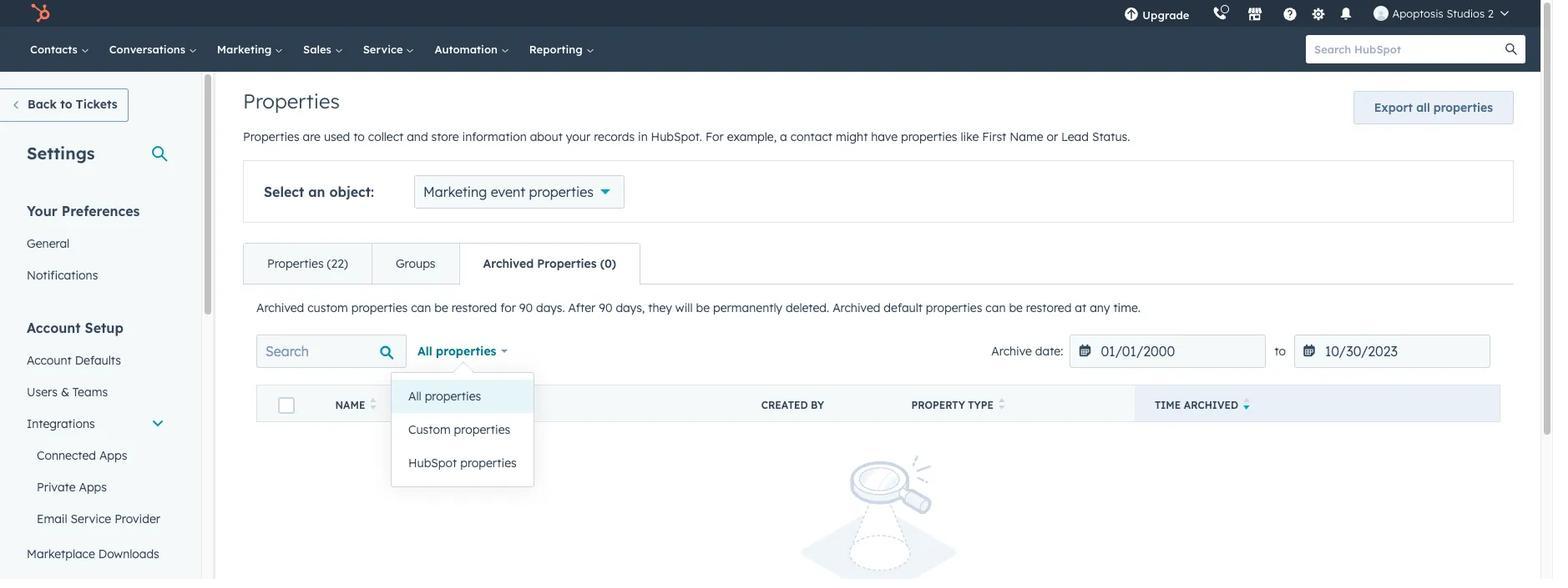 Task type: vqa. For each thing, say whether or not it's contained in the screenshot.
object:
yes



Task type: locate. For each thing, give the bounding box(es) containing it.
2 90 from the left
[[599, 301, 613, 316]]

0 vertical spatial name
[[1010, 129, 1044, 144]]

export
[[1374, 100, 1413, 115]]

all properties inside popup button
[[418, 344, 496, 359]]

0 horizontal spatial press to sort. element
[[370, 398, 377, 413]]

private apps
[[37, 480, 107, 495]]

be right will
[[696, 301, 710, 316]]

can
[[411, 301, 431, 316], [986, 301, 1006, 316]]

properties inside button
[[1434, 100, 1493, 115]]

0 horizontal spatial to
[[60, 97, 72, 112]]

are
[[303, 129, 321, 144]]

properties up are
[[243, 89, 340, 114]]

can down groups
[[411, 301, 431, 316]]

restored left at
[[1026, 301, 1072, 316]]

press to sort. image
[[370, 398, 377, 410]]

your
[[566, 129, 591, 144]]

properties inside properties (22) 'link'
[[267, 256, 324, 271]]

0 horizontal spatial be
[[434, 301, 448, 316]]

2 press to sort. element from the left
[[999, 398, 1005, 413]]

be up archive
[[1009, 301, 1023, 316]]

restored
[[452, 301, 497, 316], [1026, 301, 1072, 316]]

1 can from the left
[[411, 301, 431, 316]]

account
[[27, 320, 81, 337], [27, 353, 72, 368]]

0 vertical spatial all
[[418, 344, 432, 359]]

properties for properties are used to collect and store information about your records in hubspot. for example, a contact might have properties like first name or lead status.
[[243, 129, 299, 144]]

apps up email service provider link
[[79, 480, 107, 495]]

for
[[706, 129, 724, 144]]

press to sort. element right type
[[999, 398, 1005, 413]]

(0)
[[600, 256, 616, 271]]

apps up "private apps" link
[[99, 448, 127, 463]]

apps inside "private apps" link
[[79, 480, 107, 495]]

name left press to sort. icon
[[335, 399, 365, 412]]

archived custom properties can be restored for 90 days. after 90 days, they will be permanently deleted. archived default properties can be restored at any time.
[[256, 301, 1141, 316]]

name
[[1010, 129, 1044, 144], [335, 399, 365, 412]]

properties left the (0)
[[537, 256, 597, 271]]

&
[[61, 385, 69, 400]]

archived inside tab list
[[483, 256, 534, 271]]

2 be from the left
[[696, 301, 710, 316]]

1 vertical spatial account
[[27, 353, 72, 368]]

1 horizontal spatial restored
[[1026, 301, 1072, 316]]

hubspot
[[408, 456, 457, 471]]

(22)
[[327, 256, 348, 271]]

90
[[519, 301, 533, 316], [599, 301, 613, 316]]

have
[[871, 129, 898, 144]]

service right sales link
[[363, 43, 406, 56]]

3 be from the left
[[1009, 301, 1023, 316]]

1 vertical spatial apps
[[79, 480, 107, 495]]

settings link
[[1308, 5, 1329, 22]]

list box
[[392, 373, 533, 487]]

archived left descending sort. press to sort ascending. element
[[1184, 399, 1239, 412]]

calling icon button
[[1206, 3, 1235, 24]]

any
[[1090, 301, 1110, 316]]

downloads
[[98, 547, 159, 562]]

tab list
[[243, 243, 641, 285]]

1 account from the top
[[27, 320, 81, 337]]

all up all properties button
[[418, 344, 432, 359]]

2 horizontal spatial be
[[1009, 301, 1023, 316]]

studios
[[1447, 7, 1485, 20]]

marketing for marketing event properties
[[423, 184, 487, 200]]

properties right default
[[926, 301, 982, 316]]

service link
[[353, 27, 425, 72]]

menu
[[1113, 0, 1521, 27]]

0 vertical spatial service
[[363, 43, 406, 56]]

properties left like
[[901, 129, 957, 144]]

1 vertical spatial name
[[335, 399, 365, 412]]

provider
[[115, 512, 160, 527]]

properties left (22)
[[267, 256, 324, 271]]

sales
[[303, 43, 335, 56]]

menu item
[[1201, 0, 1205, 27]]

your
[[27, 203, 57, 220]]

1 vertical spatial marketing
[[423, 184, 487, 200]]

2 vertical spatial to
[[1275, 344, 1286, 359]]

marketing inside popup button
[[423, 184, 487, 200]]

properties right all
[[1434, 100, 1493, 115]]

0 horizontal spatial service
[[71, 512, 111, 527]]

conversations link
[[99, 27, 207, 72]]

press to sort. image
[[999, 398, 1005, 410]]

0 vertical spatial all properties
[[418, 344, 496, 359]]

2
[[1488, 7, 1494, 20]]

2 horizontal spatial to
[[1275, 344, 1286, 359]]

press to sort. element inside the property type button
[[999, 398, 1005, 413]]

restored left for at the left of the page
[[452, 301, 497, 316]]

properties down the custom properties button
[[460, 456, 517, 471]]

be
[[434, 301, 448, 316], [696, 301, 710, 316], [1009, 301, 1023, 316]]

contacts
[[30, 43, 81, 56]]

MM/DD/YYYY text field
[[1070, 335, 1266, 368], [1294, 335, 1491, 368]]

created
[[761, 399, 808, 412]]

automation link
[[425, 27, 519, 72]]

name button
[[315, 385, 741, 422]]

integrations
[[27, 417, 95, 432]]

0 horizontal spatial 90
[[519, 301, 533, 316]]

marketing for marketing
[[217, 43, 275, 56]]

menu containing apoptosis studios 2
[[1113, 0, 1521, 27]]

type
[[968, 399, 994, 412]]

1 horizontal spatial can
[[986, 301, 1006, 316]]

time archived button
[[1135, 385, 1500, 422]]

press to sort. element
[[370, 398, 377, 413], [999, 398, 1005, 413]]

all inside button
[[408, 389, 422, 404]]

0 vertical spatial account
[[27, 320, 81, 337]]

can up archive
[[986, 301, 1006, 316]]

reporting link
[[519, 27, 604, 72]]

2 account from the top
[[27, 353, 72, 368]]

1 horizontal spatial 90
[[599, 301, 613, 316]]

1 vertical spatial all
[[408, 389, 422, 404]]

general link
[[17, 228, 175, 260]]

automation
[[435, 43, 501, 56]]

private apps link
[[17, 472, 175, 504]]

properties inside archived properties (0) link
[[537, 256, 597, 271]]

marketplaces image
[[1248, 8, 1263, 23]]

properties left are
[[243, 129, 299, 144]]

archived left default
[[833, 301, 881, 316]]

0 horizontal spatial name
[[335, 399, 365, 412]]

marketing left sales
[[217, 43, 275, 56]]

90 right after
[[599, 301, 613, 316]]

marketing left "event"
[[423, 184, 487, 200]]

press to sort. element inside the name button
[[370, 398, 377, 413]]

upgrade
[[1143, 8, 1190, 22]]

1 horizontal spatial be
[[696, 301, 710, 316]]

contacts link
[[20, 27, 99, 72]]

be up all properties popup button
[[434, 301, 448, 316]]

custom
[[408, 423, 451, 438]]

to right back
[[60, 97, 72, 112]]

sales link
[[293, 27, 353, 72]]

example,
[[727, 129, 777, 144]]

account up account defaults
[[27, 320, 81, 337]]

0 vertical spatial to
[[60, 97, 72, 112]]

all
[[418, 344, 432, 359], [408, 389, 422, 404]]

archived left custom
[[256, 301, 304, 316]]

hubspot.
[[651, 129, 702, 144]]

marketplace
[[27, 547, 95, 562]]

groups link
[[372, 244, 459, 284]]

press to sort. element down search archived properties search box
[[370, 398, 377, 413]]

to
[[60, 97, 72, 112], [353, 129, 365, 144], [1275, 344, 1286, 359]]

archived inside button
[[1184, 399, 1239, 412]]

account setup element
[[17, 319, 175, 580]]

tab panel
[[243, 284, 1514, 580]]

0 horizontal spatial restored
[[452, 301, 497, 316]]

account up the users
[[27, 353, 72, 368]]

custom properties
[[408, 423, 510, 438]]

archive date:
[[992, 344, 1063, 359]]

descending sort. press to sort ascending. element
[[1244, 398, 1250, 413]]

marketplaces button
[[1238, 0, 1273, 27]]

an
[[308, 184, 325, 200]]

apps
[[99, 448, 127, 463], [79, 480, 107, 495]]

1 horizontal spatial mm/dd/yyyy text field
[[1294, 335, 1491, 368]]

1 horizontal spatial marketing
[[423, 184, 487, 200]]

all properties up all properties button
[[418, 344, 496, 359]]

marketplace downloads link
[[17, 539, 175, 570]]

archived properties (0) link
[[459, 244, 640, 284]]

properties are used to collect and store information about your records in hubspot. for example, a contact might have properties like first name or lead status.
[[243, 129, 1130, 144]]

used
[[324, 129, 350, 144]]

0 vertical spatial marketing
[[217, 43, 275, 56]]

all properties up custom properties
[[408, 389, 481, 404]]

1 vertical spatial to
[[353, 129, 365, 144]]

properties for properties (22)
[[267, 256, 324, 271]]

email service provider link
[[17, 504, 175, 535]]

custom properties button
[[392, 413, 533, 447]]

90 right for at the left of the page
[[519, 301, 533, 316]]

1 90 from the left
[[519, 301, 533, 316]]

1 horizontal spatial service
[[363, 43, 406, 56]]

email
[[37, 512, 67, 527]]

back
[[28, 97, 57, 112]]

0 horizontal spatial can
[[411, 301, 431, 316]]

apps inside connected apps link
[[99, 448, 127, 463]]

2 mm/dd/yyyy text field from the left
[[1294, 335, 1491, 368]]

1 press to sort. element from the left
[[370, 398, 377, 413]]

service down "private apps" link
[[71, 512, 111, 527]]

name left the or
[[1010, 129, 1044, 144]]

1 vertical spatial all properties
[[408, 389, 481, 404]]

1 vertical spatial service
[[71, 512, 111, 527]]

and
[[407, 129, 428, 144]]

0 horizontal spatial marketing
[[217, 43, 275, 56]]

marketing event properties
[[423, 184, 594, 200]]

all up "custom"
[[408, 389, 422, 404]]

upgrade image
[[1124, 8, 1139, 23]]

event
[[491, 184, 525, 200]]

2 can from the left
[[986, 301, 1006, 316]]

0 horizontal spatial mm/dd/yyyy text field
[[1070, 335, 1266, 368]]

in
[[638, 129, 648, 144]]

1 horizontal spatial press to sort. element
[[999, 398, 1005, 413]]

archived up for at the left of the page
[[483, 256, 534, 271]]

custom
[[307, 301, 348, 316]]

to up time archived button
[[1275, 344, 1286, 359]]

time archived
[[1155, 399, 1239, 412]]

0 vertical spatial apps
[[99, 448, 127, 463]]

properties right custom
[[351, 301, 408, 316]]

press to sort. element for property type
[[999, 398, 1005, 413]]

to right "used"
[[353, 129, 365, 144]]



Task type: describe. For each thing, give the bounding box(es) containing it.
your preferences
[[27, 203, 140, 220]]

service inside email service provider link
[[71, 512, 111, 527]]

lead
[[1062, 129, 1089, 144]]

all properties button
[[392, 380, 533, 413]]

property
[[912, 399, 965, 412]]

account for account setup
[[27, 320, 81, 337]]

records
[[594, 129, 635, 144]]

information
[[462, 129, 527, 144]]

select an object:
[[264, 184, 374, 200]]

press to sort. element for name
[[370, 398, 377, 413]]

Search archived properties search field
[[256, 335, 407, 368]]

tab panel containing archived custom properties can be restored for 90 days. after 90 days, they will be permanently deleted. archived default properties can be restored at any time.
[[243, 284, 1514, 580]]

properties right "event"
[[529, 184, 594, 200]]

hubspot properties
[[408, 456, 517, 471]]

by
[[811, 399, 824, 412]]

search image
[[1506, 43, 1517, 55]]

properties up hubspot properties button
[[454, 423, 510, 438]]

apoptosis studios 2
[[1393, 7, 1494, 20]]

properties (22) link
[[244, 244, 372, 284]]

connected apps
[[37, 448, 127, 463]]

help button
[[1276, 0, 1305, 27]]

Search HubSpot search field
[[1306, 35, 1511, 63]]

private
[[37, 480, 76, 495]]

connected
[[37, 448, 96, 463]]

marketplace downloads
[[27, 547, 159, 562]]

properties up custom properties
[[425, 389, 481, 404]]

notifications image
[[1339, 8, 1354, 23]]

about
[[530, 129, 563, 144]]

name inside button
[[335, 399, 365, 412]]

defaults
[[75, 353, 121, 368]]

they
[[648, 301, 672, 316]]

setup
[[85, 320, 123, 337]]

status.
[[1092, 129, 1130, 144]]

all inside popup button
[[418, 344, 432, 359]]

property type button
[[891, 385, 1135, 422]]

apps for connected apps
[[99, 448, 127, 463]]

1 horizontal spatial name
[[1010, 129, 1044, 144]]

days.
[[536, 301, 565, 316]]

apps for private apps
[[79, 480, 107, 495]]

descending sort. press to sort ascending. image
[[1244, 398, 1250, 410]]

after
[[568, 301, 596, 316]]

back to tickets link
[[0, 89, 128, 122]]

1 restored from the left
[[452, 301, 497, 316]]

properties for properties
[[243, 89, 340, 114]]

tab list containing properties (22)
[[243, 243, 641, 285]]

1 mm/dd/yyyy text field from the left
[[1070, 335, 1266, 368]]

integrations button
[[17, 408, 175, 440]]

properties (22)
[[267, 256, 348, 271]]

hubspot image
[[30, 3, 50, 23]]

marketing event properties button
[[414, 175, 625, 209]]

settings image
[[1311, 7, 1326, 22]]

will
[[675, 301, 693, 316]]

settings
[[27, 143, 95, 164]]

date:
[[1035, 344, 1063, 359]]

calling icon image
[[1213, 7, 1228, 22]]

account defaults link
[[17, 345, 175, 377]]

2 restored from the left
[[1026, 301, 1072, 316]]

days,
[[616, 301, 645, 316]]

might
[[836, 129, 868, 144]]

for
[[500, 301, 516, 316]]

time.
[[1114, 301, 1141, 316]]

select
[[264, 184, 304, 200]]

marketing link
[[207, 27, 293, 72]]

export all properties button
[[1354, 91, 1514, 124]]

first
[[982, 129, 1007, 144]]

reporting
[[529, 43, 586, 56]]

notifications link
[[17, 260, 175, 291]]

deleted.
[[786, 301, 829, 316]]

property type
[[912, 399, 994, 412]]

apoptosis studios 2 button
[[1364, 0, 1519, 27]]

tickets
[[76, 97, 117, 112]]

your preferences element
[[17, 202, 175, 291]]

all properties inside button
[[408, 389, 481, 404]]

list box containing all properties
[[392, 373, 533, 487]]

export all properties
[[1374, 100, 1493, 115]]

connected apps link
[[17, 440, 175, 472]]

users & teams link
[[17, 377, 175, 408]]

general
[[27, 236, 70, 251]]

conversations
[[109, 43, 189, 56]]

default
[[884, 301, 923, 316]]

account defaults
[[27, 353, 121, 368]]

help image
[[1283, 8, 1298, 23]]

hubspot link
[[20, 3, 63, 23]]

back to tickets
[[28, 97, 117, 112]]

properties up all properties button
[[436, 344, 496, 359]]

or
[[1047, 129, 1058, 144]]

a
[[780, 129, 787, 144]]

all
[[1416, 100, 1430, 115]]

contact
[[791, 129, 833, 144]]

notifications button
[[1332, 0, 1361, 27]]

service inside the service link
[[363, 43, 406, 56]]

created by
[[761, 399, 824, 412]]

time
[[1155, 399, 1181, 412]]

tara schultz image
[[1374, 6, 1389, 21]]

object:
[[329, 184, 374, 200]]

store
[[431, 129, 459, 144]]

groups
[[396, 256, 436, 271]]

search button
[[1497, 35, 1526, 63]]

1 horizontal spatial to
[[353, 129, 365, 144]]

account for account defaults
[[27, 353, 72, 368]]

1 be from the left
[[434, 301, 448, 316]]

archive
[[992, 344, 1032, 359]]

all properties button
[[407, 335, 519, 368]]



